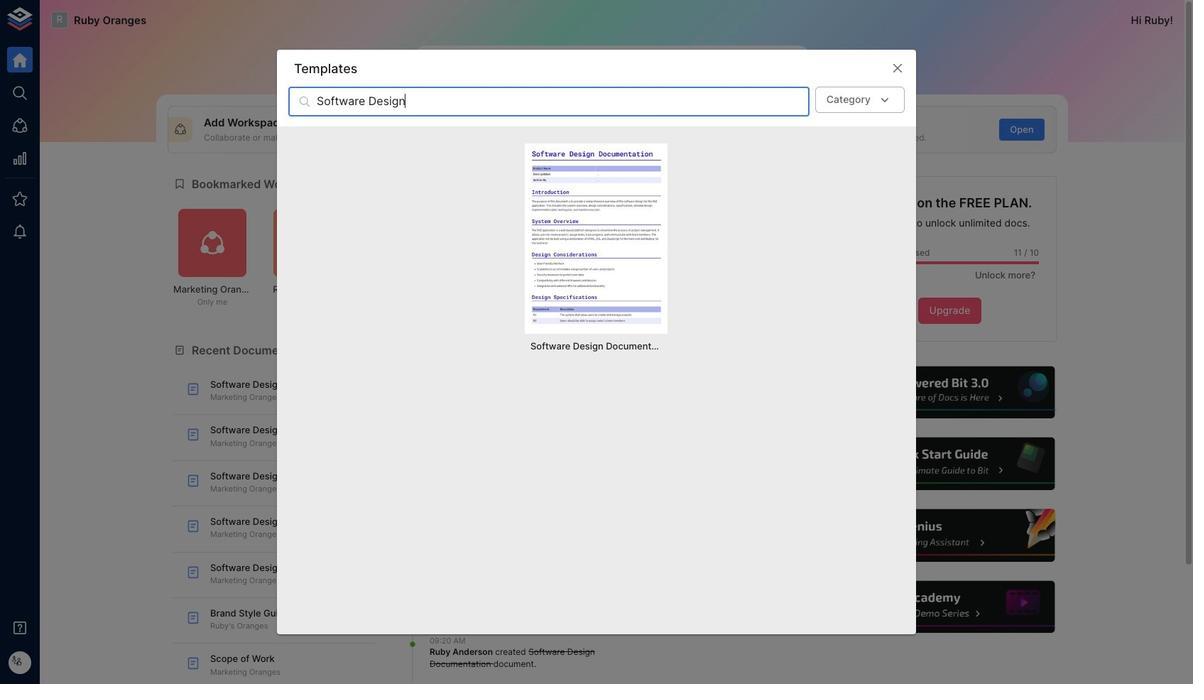 Task type: describe. For each thing, give the bounding box(es) containing it.
software design documentation image
[[531, 149, 662, 325]]

3 help image from the top
[[843, 508, 1057, 564]]



Task type: vqa. For each thing, say whether or not it's contained in the screenshot.
'Guide'
no



Task type: locate. For each thing, give the bounding box(es) containing it.
4 help image from the top
[[843, 579, 1057, 636]]

help image
[[843, 364, 1057, 421], [843, 436, 1057, 492], [843, 508, 1057, 564], [843, 579, 1057, 636]]

dialog
[[277, 50, 917, 634]]

2 help image from the top
[[843, 436, 1057, 492]]

1 help image from the top
[[843, 364, 1057, 421]]

Search Templates... text field
[[317, 87, 810, 117]]



